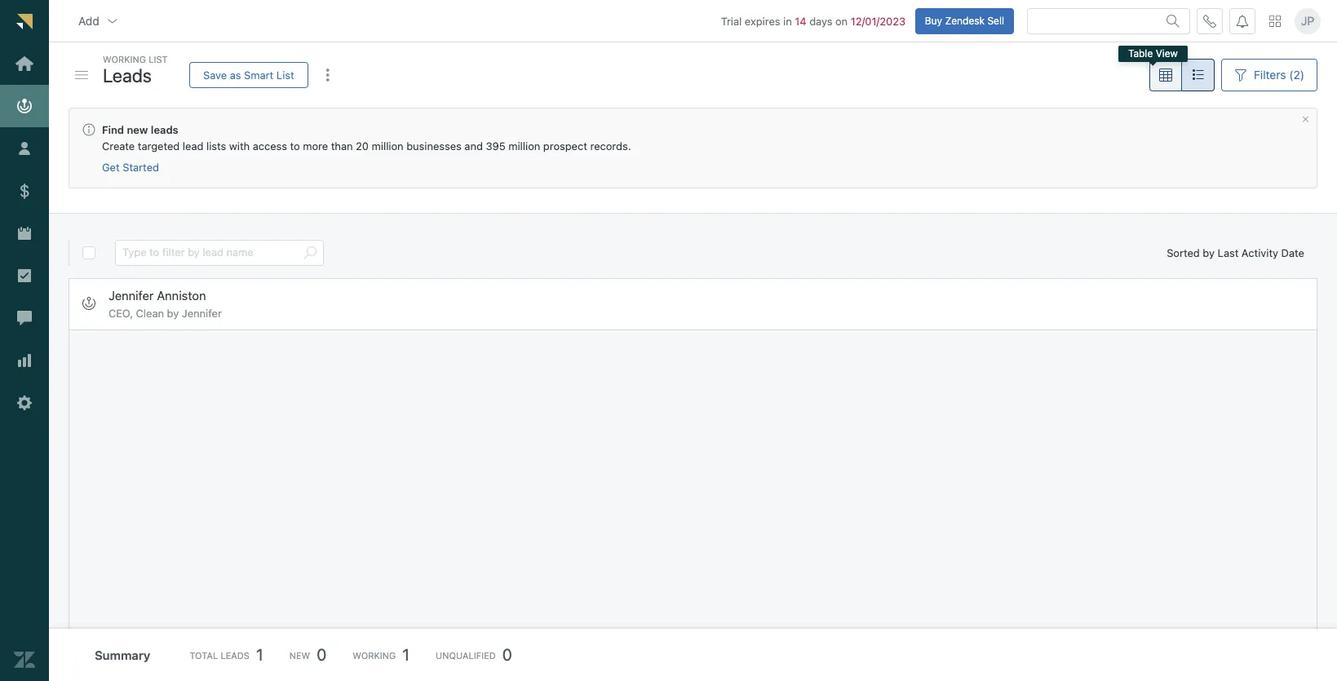 Task type: locate. For each thing, give the bounding box(es) containing it.
1 horizontal spatial 1
[[402, 645, 410, 664]]

overflow vertical fill image
[[321, 69, 334, 82]]

filters (2)
[[1254, 68, 1305, 82]]

activity
[[1242, 246, 1278, 259]]

0 horizontal spatial million
[[372, 140, 404, 153]]

working
[[103, 54, 146, 64], [353, 650, 396, 660]]

0 horizontal spatial jennifer
[[109, 288, 154, 302]]

table
[[1128, 47, 1153, 60]]

2 0 from the left
[[502, 645, 512, 664]]

jennifer up ceo,
[[109, 288, 154, 302]]

1 million from the left
[[372, 140, 404, 153]]

targeted
[[138, 140, 180, 153]]

0 horizontal spatial 1
[[256, 645, 263, 664]]

0 horizontal spatial working
[[103, 54, 146, 64]]

0 right "new"
[[317, 645, 327, 664]]

bell image
[[1236, 14, 1249, 27]]

million right 20
[[372, 140, 404, 153]]

lists
[[206, 140, 226, 153]]

buy zendesk sell button
[[915, 8, 1014, 34]]

1 horizontal spatial jennifer
[[182, 306, 222, 319]]

1 left 'unqualified'
[[402, 645, 410, 664]]

save as smart list
[[203, 68, 294, 81]]

1 vertical spatial working
[[353, 650, 396, 660]]

jp
[[1301, 14, 1315, 28]]

jennifer down anniston
[[182, 306, 222, 319]]

find
[[102, 123, 124, 136]]

1 0 from the left
[[317, 645, 327, 664]]

working inside working 1
[[353, 650, 396, 660]]

list up 'leads'
[[149, 54, 168, 64]]

than
[[331, 140, 353, 153]]

table view
[[1128, 47, 1178, 60]]

working for 1
[[353, 650, 396, 660]]

million right 395 at the top of page
[[508, 140, 540, 153]]

jennifer anniston link
[[109, 288, 206, 303]]

1 left "new"
[[256, 645, 263, 664]]

0
[[317, 645, 327, 664], [502, 645, 512, 664]]

handler image
[[75, 71, 88, 79]]

leads inside "working list leads"
[[103, 64, 152, 86]]

0 horizontal spatial by
[[167, 306, 179, 319]]

0 vertical spatial leads
[[103, 64, 152, 86]]

list inside button
[[276, 68, 294, 81]]

view
[[1156, 47, 1178, 60]]

total
[[190, 650, 218, 660]]

20
[[356, 140, 369, 153]]

by left last
[[1203, 246, 1215, 259]]

1 horizontal spatial by
[[1203, 246, 1215, 259]]

leads right total
[[221, 650, 250, 660]]

get started link
[[102, 161, 159, 175]]

1 horizontal spatial 0
[[502, 645, 512, 664]]

days
[[809, 14, 833, 27]]

by
[[1203, 246, 1215, 259], [167, 306, 179, 319]]

add button
[[65, 5, 132, 37]]

0 vertical spatial jennifer
[[109, 288, 154, 302]]

working inside "working list leads"
[[103, 54, 146, 64]]

1 vertical spatial by
[[167, 306, 179, 319]]

summary
[[95, 648, 150, 662]]

leads
[[103, 64, 152, 86], [221, 650, 250, 660]]

get started
[[102, 161, 159, 174]]

and
[[464, 140, 483, 153]]

new
[[127, 123, 148, 136]]

trial
[[721, 14, 742, 27]]

1 horizontal spatial million
[[508, 140, 540, 153]]

1
[[256, 645, 263, 664], [402, 645, 410, 664]]

list
[[149, 54, 168, 64], [276, 68, 294, 81]]

jennifer
[[109, 288, 154, 302], [182, 306, 222, 319]]

2 1 from the left
[[402, 645, 410, 664]]

1 vertical spatial leads
[[221, 650, 250, 660]]

by down anniston
[[167, 306, 179, 319]]

0 horizontal spatial leads
[[103, 64, 152, 86]]

chevron down image
[[106, 14, 119, 27]]

working right new 0
[[353, 650, 396, 660]]

1 horizontal spatial leads
[[221, 650, 250, 660]]

sell
[[988, 14, 1004, 27]]

0 vertical spatial working
[[103, 54, 146, 64]]

0 horizontal spatial list
[[149, 54, 168, 64]]

0 horizontal spatial 0
[[317, 645, 327, 664]]

1 horizontal spatial list
[[276, 68, 294, 81]]

1 vertical spatial list
[[276, 68, 294, 81]]

million
[[372, 140, 404, 153], [508, 140, 540, 153]]

1 horizontal spatial working
[[353, 650, 396, 660]]

get
[[102, 161, 120, 174]]

0 right 'unqualified'
[[502, 645, 512, 664]]

working 1
[[353, 645, 410, 664]]

working down chevron down image
[[103, 54, 146, 64]]

sorted by last activity date
[[1167, 246, 1305, 259]]

save
[[203, 68, 227, 81]]

jennifer anniston ceo, clean by jennifer
[[109, 288, 222, 319]]

leads
[[151, 123, 178, 136]]

buy
[[925, 14, 942, 27]]

0 vertical spatial list
[[149, 54, 168, 64]]

12/01/2023
[[851, 14, 906, 27]]

clean
[[136, 306, 164, 319]]

more
[[303, 140, 328, 153]]

table view tooltip
[[1119, 46, 1188, 62]]

list right smart
[[276, 68, 294, 81]]

leads right 'handler' image
[[103, 64, 152, 86]]

list inside "working list leads"
[[149, 54, 168, 64]]

2 million from the left
[[508, 140, 540, 153]]

prospect
[[543, 140, 587, 153]]



Task type: describe. For each thing, give the bounding box(es) containing it.
Type to filter by lead name field
[[122, 241, 297, 265]]

as
[[230, 68, 241, 81]]

leads image
[[82, 297, 95, 310]]

in
[[783, 14, 792, 27]]

started
[[123, 161, 159, 174]]

ceo,
[[109, 306, 133, 319]]

anniston
[[157, 288, 206, 302]]

by inside jennifer anniston ceo, clean by jennifer
[[167, 306, 179, 319]]

trial expires in 14 days on 12/01/2023
[[721, 14, 906, 27]]

jp button
[[1295, 8, 1321, 34]]

info image
[[82, 123, 95, 136]]

date
[[1281, 246, 1305, 259]]

filters (2) button
[[1221, 59, 1318, 91]]

records.
[[590, 140, 631, 153]]

zendesk products image
[[1269, 15, 1281, 27]]

1 vertical spatial jennifer
[[182, 306, 222, 319]]

add
[[78, 14, 99, 27]]

new 0
[[289, 645, 327, 664]]

search image
[[1167, 14, 1180, 27]]

on
[[835, 14, 848, 27]]

find new leads create targeted lead lists with access to more than 20 million businesses and 395 million prospect records.
[[102, 123, 631, 153]]

filters
[[1254, 68, 1286, 82]]

lead
[[183, 140, 204, 153]]

last
[[1218, 246, 1239, 259]]

(2)
[[1289, 68, 1305, 82]]

access
[[253, 140, 287, 153]]

expires
[[745, 14, 780, 27]]

working list leads
[[103, 54, 168, 86]]

new
[[289, 650, 310, 660]]

save as smart list button
[[189, 62, 308, 88]]

unqualified
[[436, 650, 496, 660]]

buy zendesk sell
[[925, 14, 1004, 27]]

calls image
[[1203, 14, 1216, 27]]

smart
[[244, 68, 274, 81]]

to
[[290, 140, 300, 153]]

leads inside total leads 1
[[221, 650, 250, 660]]

create
[[102, 140, 135, 153]]

zendesk image
[[14, 649, 35, 671]]

0 for new 0
[[317, 645, 327, 664]]

1 1 from the left
[[256, 645, 263, 664]]

unqualified 0
[[436, 645, 512, 664]]

14
[[795, 14, 807, 27]]

0 for unqualified 0
[[502, 645, 512, 664]]

cancel image
[[1301, 115, 1310, 124]]

395
[[486, 140, 506, 153]]

businesses
[[406, 140, 462, 153]]

working for leads
[[103, 54, 146, 64]]

with
[[229, 140, 250, 153]]

sorted
[[1167, 246, 1200, 259]]

search image
[[303, 246, 317, 259]]

0 vertical spatial by
[[1203, 246, 1215, 259]]

total leads 1
[[190, 645, 263, 664]]

zendesk
[[945, 14, 985, 27]]



Task type: vqa. For each thing, say whether or not it's contained in the screenshot.
the Add button
yes



